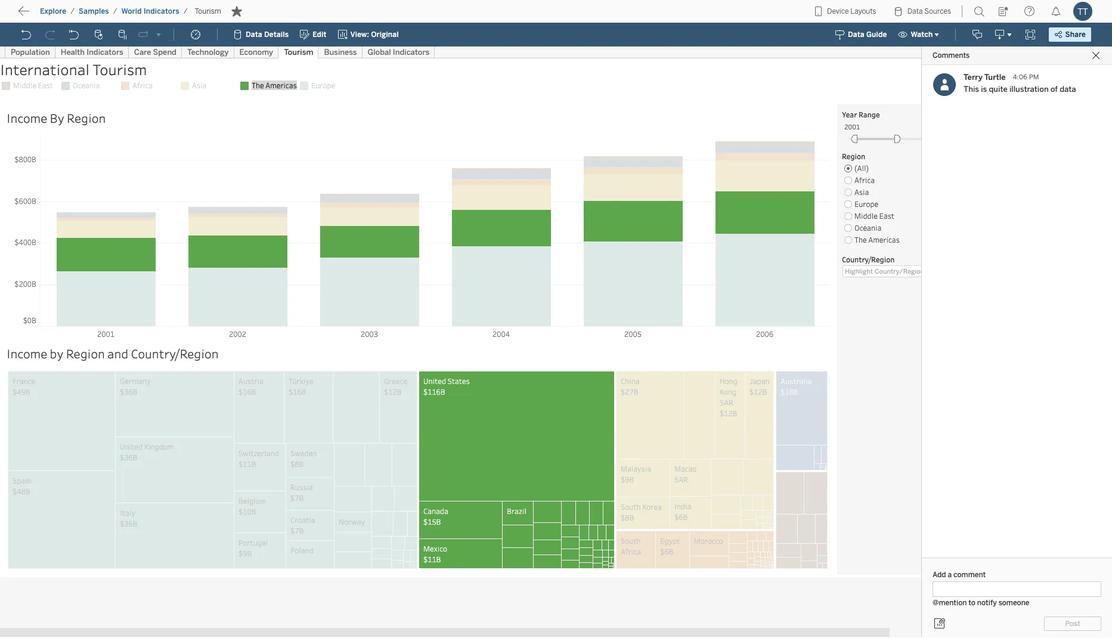 Task type: describe. For each thing, give the bounding box(es) containing it.
indicators
[[144, 7, 179, 16]]

tourism element
[[191, 7, 225, 16]]

world
[[121, 7, 142, 16]]

to
[[54, 9, 63, 20]]

3 / from the left
[[184, 7, 188, 16]]

samples
[[79, 7, 109, 16]]

2 / from the left
[[113, 7, 117, 16]]

explore / samples / world indicators /
[[40, 7, 188, 16]]

tourism
[[195, 7, 221, 16]]

explore link
[[39, 7, 67, 16]]



Task type: locate. For each thing, give the bounding box(es) containing it.
/ right to
[[71, 7, 75, 16]]

skip
[[31, 9, 51, 20]]

explore
[[40, 7, 66, 16]]

1 / from the left
[[71, 7, 75, 16]]

skip to content
[[31, 9, 103, 20]]

/ left tourism
[[184, 7, 188, 16]]

content
[[66, 9, 103, 20]]

0 horizontal spatial /
[[71, 7, 75, 16]]

world indicators link
[[121, 7, 180, 16]]

/ left world
[[113, 7, 117, 16]]

skip to content link
[[29, 6, 122, 23]]

2 horizontal spatial /
[[184, 7, 188, 16]]

samples link
[[78, 7, 110, 16]]

/
[[71, 7, 75, 16], [113, 7, 117, 16], [184, 7, 188, 16]]

1 horizontal spatial /
[[113, 7, 117, 16]]



Task type: vqa. For each thing, say whether or not it's contained in the screenshot.
/
yes



